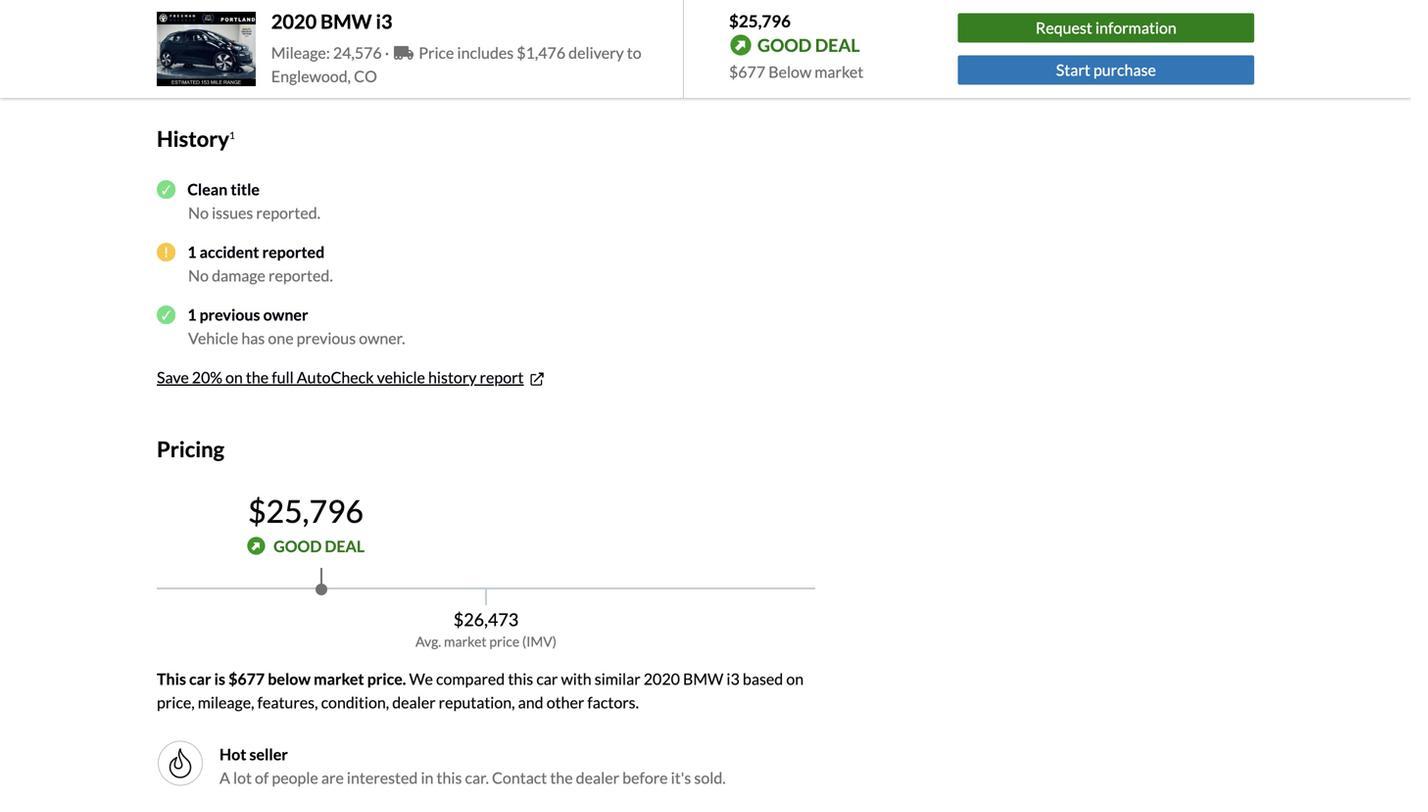 Task type: describe. For each thing, give the bounding box(es) containing it.
1 vertical spatial vehicle
[[377, 368, 425, 387]]

no damage reported.
[[188, 266, 333, 285]]

2020 bmw i3
[[271, 10, 393, 33]]

market for $26,473
[[444, 633, 487, 650]]

no issues reported.
[[188, 203, 321, 222]]

more
[[177, 61, 204, 75]]

cargurus delivery faq. link
[[327, 61, 451, 75]]

$25,796 for $677
[[729, 11, 791, 31]]

$26,473 avg. market price (imv)
[[416, 609, 557, 650]]

save 20% on the full autocheck vehicle history report link
[[157, 368, 547, 389]]

24,576
[[333, 43, 382, 62]]

mileage: 24,576 ·
[[271, 43, 392, 62]]

compared
[[436, 670, 505, 689]]

vehicle inside the delivery time, fees and return policy may vary per vehicle. contact dealer for details and to assess the vehicle before shipment. for more about delivery, visit the
[[675, 43, 711, 57]]

vdpcheck image
[[157, 180, 176, 199]]

visit
[[284, 61, 305, 75]]

assess
[[621, 43, 653, 57]]

good deal
[[274, 537, 365, 556]]

return
[[276, 43, 309, 57]]

report
[[480, 368, 524, 387]]

(imv)
[[522, 633, 557, 650]]

faq.
[[426, 61, 451, 75]]

information
[[1096, 18, 1177, 37]]

20%
[[192, 368, 222, 387]]

good
[[274, 537, 322, 556]]

0 vertical spatial previous
[[200, 305, 260, 324]]

pricing
[[157, 436, 224, 462]]

deal
[[325, 537, 365, 556]]

hot seller a lot of people are interested in this car. contact the dealer before it's sold.
[[220, 745, 726, 788]]

0 horizontal spatial and
[[255, 43, 274, 57]]

includes
[[457, 43, 514, 62]]

the down policy
[[308, 61, 325, 75]]

before inside the delivery time, fees and return policy may vary per vehicle. contact dealer for details and to assess the vehicle before shipment. for more about delivery, visit the
[[713, 43, 747, 57]]

based
[[743, 670, 783, 689]]

may
[[344, 43, 366, 57]]

englewood,
[[271, 67, 351, 86]]

1 horizontal spatial delivery
[[380, 61, 423, 75]]

$26,473
[[454, 609, 519, 630]]

2020 inside we compared this car with similar 2020 bmw i3 based on price, mileage, features, condition, dealer reputation, and other factors.
[[644, 670, 680, 689]]

avg.
[[416, 633, 441, 650]]

dealer inside we compared this car with similar 2020 bmw i3 based on price, mileage, features, condition, dealer reputation, and other factors.
[[392, 693, 436, 712]]

time,
[[203, 43, 229, 57]]

it's
[[671, 769, 691, 788]]

0 vertical spatial $677
[[729, 62, 766, 81]]

this
[[157, 670, 186, 689]]

0 vertical spatial bmw
[[321, 10, 372, 33]]

issues
[[212, 203, 253, 222]]

the right assess
[[655, 43, 672, 57]]

no for no issues reported.
[[188, 203, 209, 222]]

the left full
[[246, 368, 269, 387]]

full
[[272, 368, 294, 387]]

contact inside the delivery time, fees and return policy may vary per vehicle. contact dealer for details and to assess the vehicle before shipment. for more about delivery, visit the
[[454, 43, 495, 57]]

start
[[1056, 60, 1091, 80]]

on inside save 20% on the full autocheck vehicle history report link
[[225, 368, 243, 387]]

i3 inside we compared this car with similar 2020 bmw i3 based on price, mileage, features, condition, dealer reputation, and other factors.
[[727, 670, 740, 689]]

owner.
[[359, 329, 405, 348]]

in
[[421, 769, 434, 788]]

clean title
[[187, 180, 260, 199]]

owner
[[263, 305, 308, 324]]

bmw inside we compared this car with similar 2020 bmw i3 based on price, mileage, features, condition, dealer reputation, and other factors.
[[683, 670, 724, 689]]

1 previous owner
[[187, 305, 308, 324]]

vdpalert image
[[157, 243, 176, 262]]

cargurus delivery faq.
[[327, 61, 451, 75]]

history 1
[[157, 126, 235, 151]]

car.
[[465, 769, 489, 788]]

history
[[428, 368, 477, 387]]

are
[[321, 769, 344, 788]]

with
[[561, 670, 592, 689]]

reputation,
[[439, 693, 515, 712]]

price
[[419, 43, 454, 62]]

deal
[[815, 34, 860, 56]]

0 horizontal spatial $677
[[228, 670, 265, 689]]

delivery inside the delivery time, fees and return policy may vary per vehicle. contact dealer for details and to assess the vehicle before shipment. for more about delivery, visit the
[[157, 43, 201, 57]]

2 horizontal spatial and
[[586, 43, 605, 57]]

sold.
[[694, 769, 726, 788]]

vehicle has one previous owner.
[[188, 329, 405, 348]]

cargurus
[[327, 61, 377, 75]]

has
[[241, 329, 265, 348]]

reported. for clean title
[[256, 203, 321, 222]]

people
[[272, 769, 318, 788]]

vehicle.
[[413, 43, 451, 57]]

details
[[550, 43, 584, 57]]

price includes $1,476 delivery to englewood, co
[[271, 43, 642, 86]]

co
[[354, 67, 377, 86]]

autocheck
[[297, 368, 374, 387]]

features,
[[257, 693, 318, 712]]

factors.
[[587, 693, 639, 712]]

below
[[769, 62, 812, 81]]

1 vertical spatial previous
[[297, 329, 356, 348]]

a
[[220, 769, 230, 788]]

reported. for 1 accident reported
[[269, 266, 333, 285]]

2020 bmw i3 image
[[157, 12, 256, 86]]

accident
[[200, 242, 259, 262]]

policy
[[311, 43, 342, 57]]

truck moving image
[[394, 45, 414, 61]]

good deal image
[[247, 537, 266, 556]]

shipment.
[[750, 43, 800, 57]]

condition,
[[321, 693, 389, 712]]

car inside we compared this car with similar 2020 bmw i3 based on price, mileage, features, condition, dealer reputation, and other factors.
[[536, 670, 558, 689]]

delivery time, fees and return policy may vary per vehicle. contact dealer for details and to assess the vehicle before shipment. for more about delivery, visit the
[[157, 43, 800, 75]]



Task type: locate. For each thing, give the bounding box(es) containing it.
clean
[[187, 180, 228, 199]]

on right "20%"
[[225, 368, 243, 387]]

other
[[547, 693, 584, 712]]

hot seller image
[[157, 740, 204, 787]]

1 vertical spatial bmw
[[683, 670, 724, 689]]

contact inside hot seller a lot of people are interested in this car. contact the dealer before it's sold.
[[492, 769, 547, 788]]

market inside the $26,473 avg. market price (imv)
[[444, 633, 487, 650]]

1 vertical spatial before
[[622, 769, 668, 788]]

previous up the autocheck
[[297, 329, 356, 348]]

1 horizontal spatial bmw
[[683, 670, 724, 689]]

and inside we compared this car with similar 2020 bmw i3 based on price, mileage, features, condition, dealer reputation, and other factors.
[[518, 693, 544, 712]]

bmw up may
[[321, 10, 372, 33]]

1 for previous
[[187, 305, 196, 324]]

1 vertical spatial reported.
[[269, 266, 333, 285]]

purchase
[[1094, 60, 1156, 80]]

0 horizontal spatial market
[[314, 670, 364, 689]]

save
[[157, 368, 189, 387]]

dealer down 'factors.'
[[576, 769, 619, 788]]

1 right vdpcheck icon
[[187, 305, 196, 324]]

good
[[758, 34, 812, 56]]

damage
[[212, 266, 266, 285]]

mileage:
[[271, 43, 330, 62]]

1 horizontal spatial 2020
[[644, 670, 680, 689]]

1 car from the left
[[189, 670, 211, 689]]

dealer inside hot seller a lot of people are interested in this car. contact the dealer before it's sold.
[[576, 769, 619, 788]]

for
[[157, 61, 174, 75]]

and left other
[[518, 693, 544, 712]]

no for no damage reported.
[[188, 266, 209, 285]]

price.
[[367, 670, 406, 689]]

$25,796 up good
[[248, 492, 364, 530]]

lot
[[233, 769, 252, 788]]

below
[[268, 670, 311, 689]]

market down $26,473
[[444, 633, 487, 650]]

previous
[[200, 305, 260, 324], [297, 329, 356, 348]]

interested
[[347, 769, 418, 788]]

2020 right similar
[[644, 670, 680, 689]]

hot
[[220, 745, 246, 764]]

0 vertical spatial this
[[508, 670, 533, 689]]

delivery down truck moving image
[[380, 61, 423, 75]]

2 horizontal spatial dealer
[[576, 769, 619, 788]]

the down other
[[550, 769, 573, 788]]

request information button
[[958, 13, 1254, 42]]

$677 right is
[[228, 670, 265, 689]]

market down deal
[[815, 62, 864, 81]]

0 vertical spatial 1
[[229, 130, 235, 141]]

i3
[[376, 10, 393, 33], [727, 670, 740, 689]]

1 horizontal spatial vehicle
[[675, 43, 711, 57]]

fees
[[231, 43, 252, 57]]

1 up clean title
[[229, 130, 235, 141]]

we
[[409, 670, 433, 689]]

this inside hot seller a lot of people are interested in this car. contact the dealer before it's sold.
[[437, 769, 462, 788]]

1 horizontal spatial this
[[508, 670, 533, 689]]

1 horizontal spatial previous
[[297, 329, 356, 348]]

reported. up reported
[[256, 203, 321, 222]]

car left is
[[189, 670, 211, 689]]

0 horizontal spatial to
[[607, 43, 618, 57]]

contact
[[454, 43, 495, 57], [492, 769, 547, 788]]

0 horizontal spatial this
[[437, 769, 462, 788]]

of
[[255, 769, 269, 788]]

1 inside the history 1
[[229, 130, 235, 141]]

1 horizontal spatial $677
[[729, 62, 766, 81]]

this down price
[[508, 670, 533, 689]]

0 vertical spatial delivery
[[157, 43, 201, 57]]

1 vertical spatial dealer
[[392, 693, 436, 712]]

to right delivery
[[627, 43, 642, 62]]

car
[[189, 670, 211, 689], [536, 670, 558, 689]]

dealer inside the delivery time, fees and return policy may vary per vehicle. contact dealer for details and to assess the vehicle before shipment. for more about delivery, visit the
[[497, 43, 530, 57]]

vehicle down owner.
[[377, 368, 425, 387]]

0 horizontal spatial 2020
[[271, 10, 317, 33]]

on
[[225, 368, 243, 387], [786, 670, 804, 689]]

previous up vehicle
[[200, 305, 260, 324]]

0 horizontal spatial bmw
[[321, 10, 372, 33]]

no
[[188, 203, 209, 222], [188, 266, 209, 285]]

before left the it's
[[622, 769, 668, 788]]

price,
[[157, 693, 195, 712]]

0 vertical spatial before
[[713, 43, 747, 57]]

car left with at the left of the page
[[536, 670, 558, 689]]

vdpcheck image
[[157, 306, 176, 324]]

and up delivery,
[[255, 43, 274, 57]]

dealer left for
[[497, 43, 530, 57]]

1 vertical spatial no
[[188, 266, 209, 285]]

mileage,
[[198, 693, 254, 712]]

1 no from the top
[[188, 203, 209, 222]]

to inside price includes $1,476 delivery to englewood, co
[[627, 43, 642, 62]]

seller
[[249, 745, 288, 764]]

0 vertical spatial market
[[815, 62, 864, 81]]

0 horizontal spatial $25,796
[[248, 492, 364, 530]]

about
[[206, 61, 236, 75]]

the
[[655, 43, 672, 57], [308, 61, 325, 75], [246, 368, 269, 387], [550, 769, 573, 788]]

0 vertical spatial i3
[[376, 10, 393, 33]]

1 vertical spatial 2020
[[644, 670, 680, 689]]

this right in
[[437, 769, 462, 788]]

vehicle
[[188, 329, 238, 348]]

we compared this car with similar 2020 bmw i3 based on price, mileage, features, condition, dealer reputation, and other factors.
[[157, 670, 804, 712]]

good deal
[[758, 34, 860, 56]]

1 horizontal spatial before
[[713, 43, 747, 57]]

1 vertical spatial this
[[437, 769, 462, 788]]

start purchase button
[[958, 56, 1254, 85]]

and right the details
[[586, 43, 605, 57]]

for
[[532, 43, 547, 57]]

1 vertical spatial 1
[[187, 242, 196, 262]]

2 vertical spatial market
[[314, 670, 364, 689]]

similar
[[595, 670, 641, 689]]

request information
[[1036, 18, 1177, 37]]

start purchase
[[1056, 60, 1156, 80]]

1 horizontal spatial and
[[518, 693, 544, 712]]

0 horizontal spatial car
[[189, 670, 211, 689]]

0 vertical spatial no
[[188, 203, 209, 222]]

2 car from the left
[[536, 670, 558, 689]]

0 horizontal spatial delivery
[[157, 43, 201, 57]]

1 to from the left
[[627, 43, 642, 62]]

0 horizontal spatial on
[[225, 368, 243, 387]]

1 horizontal spatial on
[[786, 670, 804, 689]]

2020
[[271, 10, 317, 33], [644, 670, 680, 689]]

reported
[[262, 242, 325, 262]]

·
[[385, 43, 389, 62]]

this inside we compared this car with similar 2020 bmw i3 based on price, mileage, features, condition, dealer reputation, and other factors.
[[508, 670, 533, 689]]

0 vertical spatial on
[[225, 368, 243, 387]]

1 vertical spatial on
[[786, 670, 804, 689]]

history
[[157, 126, 229, 151]]

1 vertical spatial $677
[[228, 670, 265, 689]]

on right based
[[786, 670, 804, 689]]

1 vertical spatial $25,796
[[248, 492, 364, 530]]

delivery,
[[238, 61, 282, 75]]

2 to from the left
[[607, 43, 618, 57]]

title
[[231, 180, 260, 199]]

1 horizontal spatial $25,796
[[729, 11, 791, 31]]

on inside we compared this car with similar 2020 bmw i3 based on price, mileage, features, condition, dealer reputation, and other factors.
[[786, 670, 804, 689]]

1 horizontal spatial car
[[536, 670, 558, 689]]

price
[[489, 633, 520, 650]]

to inside the delivery time, fees and return policy may vary per vehicle. contact dealer for details and to assess the vehicle before shipment. for more about delivery, visit the
[[607, 43, 618, 57]]

1 vertical spatial i3
[[727, 670, 740, 689]]

to left assess
[[607, 43, 618, 57]]

before
[[713, 43, 747, 57], [622, 769, 668, 788]]

no down clean
[[188, 203, 209, 222]]

reported. down reported
[[269, 266, 333, 285]]

1 vertical spatial delivery
[[380, 61, 423, 75]]

2 horizontal spatial market
[[815, 62, 864, 81]]

0 horizontal spatial before
[[622, 769, 668, 788]]

save 20% on the full autocheck vehicle history report image
[[528, 370, 547, 389]]

1 horizontal spatial dealer
[[497, 43, 530, 57]]

to
[[627, 43, 642, 62], [607, 43, 618, 57]]

the inside hot seller a lot of people are interested in this car. contact the dealer before it's sold.
[[550, 769, 573, 788]]

hot seller image
[[165, 748, 196, 779]]

dealer
[[497, 43, 530, 57], [392, 693, 436, 712], [576, 769, 619, 788]]

this
[[508, 670, 533, 689], [437, 769, 462, 788]]

request
[[1036, 18, 1093, 37]]

$677
[[729, 62, 766, 81], [228, 670, 265, 689]]

1
[[229, 130, 235, 141], [187, 242, 196, 262], [187, 305, 196, 324]]

0 vertical spatial contact
[[454, 43, 495, 57]]

i3 left based
[[727, 670, 740, 689]]

1 right vdpalert image
[[187, 242, 196, 262]]

per
[[393, 43, 410, 57]]

$677 down 'shipment.'
[[729, 62, 766, 81]]

$677 below market
[[729, 62, 864, 81]]

delivery up more
[[157, 43, 201, 57]]

and
[[255, 43, 274, 57], [586, 43, 605, 57], [518, 693, 544, 712]]

2 vertical spatial 1
[[187, 305, 196, 324]]

0 horizontal spatial previous
[[200, 305, 260, 324]]

0 horizontal spatial vehicle
[[377, 368, 425, 387]]

1 vertical spatial market
[[444, 633, 487, 650]]

dealer down we
[[392, 693, 436, 712]]

delivery
[[569, 43, 624, 62]]

is
[[214, 670, 225, 689]]

$25,796 up 'shipment.'
[[729, 11, 791, 31]]

0 vertical spatial $25,796
[[729, 11, 791, 31]]

i3 up the "vary"
[[376, 10, 393, 33]]

2 vertical spatial dealer
[[576, 769, 619, 788]]

vehicle
[[675, 43, 711, 57], [377, 368, 425, 387]]

no down accident
[[188, 266, 209, 285]]

market for $677
[[815, 62, 864, 81]]

0 vertical spatial 2020
[[271, 10, 317, 33]]

vehicle right assess
[[675, 43, 711, 57]]

0 vertical spatial reported.
[[256, 203, 321, 222]]

0 horizontal spatial dealer
[[392, 693, 436, 712]]

1 accident reported
[[187, 242, 325, 262]]

market up condition,
[[314, 670, 364, 689]]

1 for accident
[[187, 242, 196, 262]]

1 horizontal spatial market
[[444, 633, 487, 650]]

before inside hot seller a lot of people are interested in this car. contact the dealer before it's sold.
[[622, 769, 668, 788]]

bmw left based
[[683, 670, 724, 689]]

1 vertical spatial contact
[[492, 769, 547, 788]]

0 vertical spatial vehicle
[[675, 43, 711, 57]]

before left 'shipment.'
[[713, 43, 747, 57]]

2 no from the top
[[188, 266, 209, 285]]

vary
[[368, 43, 391, 57]]

this car is $677 below market price.
[[157, 670, 406, 689]]

0 vertical spatial dealer
[[497, 43, 530, 57]]

0 horizontal spatial i3
[[376, 10, 393, 33]]

2020 up return on the left
[[271, 10, 317, 33]]

one
[[268, 329, 294, 348]]

1 horizontal spatial to
[[627, 43, 642, 62]]

1 horizontal spatial i3
[[727, 670, 740, 689]]

$25,796 for good deal
[[248, 492, 364, 530]]



Task type: vqa. For each thing, say whether or not it's contained in the screenshot.
2020
yes



